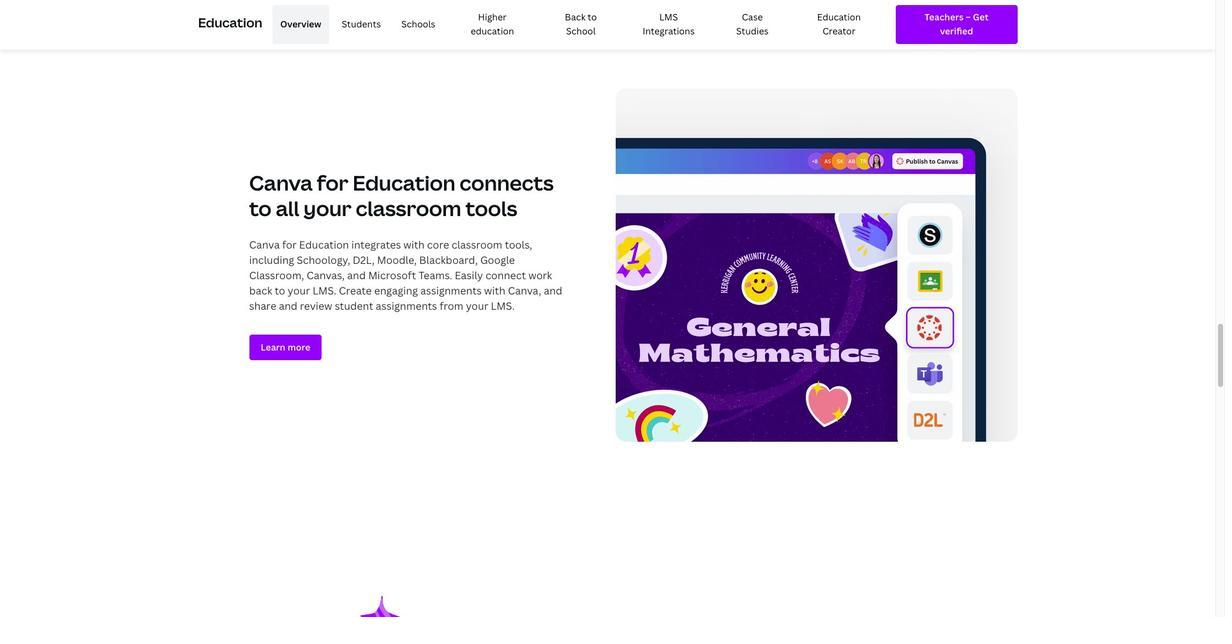 Task type: describe. For each thing, give the bounding box(es) containing it.
menu bar inside education "element"
[[267, 5, 886, 44]]

0 vertical spatial lms.
[[313, 284, 336, 298]]

create
[[339, 284, 372, 298]]

1 vertical spatial with
[[484, 284, 505, 298]]

canva for education connects to all your classroom tools
[[249, 169, 554, 222]]

creator
[[823, 25, 855, 37]]

moodle,
[[377, 254, 417, 268]]

tools
[[465, 195, 517, 222]]

canva,
[[508, 284, 541, 298]]

google
[[480, 254, 515, 268]]

schools link
[[394, 5, 443, 44]]

resources icon image
[[219, 597, 435, 618]]

education inside canva for education connects to all your classroom tools
[[353, 169, 455, 197]]

0 vertical spatial and
[[347, 269, 366, 283]]

education creator
[[817, 11, 861, 37]]

blackboard,
[[419, 254, 478, 268]]

for for canva for education connects to all your classroom tools
[[317, 169, 348, 197]]

connect
[[486, 269, 526, 283]]

studies
[[736, 25, 768, 37]]

back
[[249, 284, 272, 298]]

work
[[528, 269, 552, 283]]

canva for canva for education connects to all your classroom tools
[[249, 169, 313, 197]]

d2l,
[[353, 254, 375, 268]]

1 vertical spatial lms.
[[491, 300, 515, 314]]

0 vertical spatial assignments
[[420, 284, 482, 298]]

overview link
[[273, 5, 329, 44]]

teams.
[[418, 269, 452, 283]]

tools,
[[505, 238, 532, 252]]

case studies link
[[717, 5, 787, 44]]

education
[[471, 25, 514, 37]]

higher education link
[[448, 5, 537, 44]]

review
[[300, 300, 332, 314]]

classroom inside canva for education integrates with core classroom tools, including schoology, d2l, moodle, blackboard, google classroom, canvas, and microsoft teams. easily connect work back to your lms. create engaging assignments with canva, and share and review student assignments from your lms.
[[452, 238, 502, 252]]

higher education
[[471, 11, 514, 37]]

all
[[276, 195, 299, 222]]

list of some integrations canva works with image
[[615, 89, 1017, 442]]

engaging
[[374, 284, 418, 298]]

overview
[[280, 18, 321, 30]]

back to school link
[[542, 5, 620, 44]]

1 vertical spatial assignments
[[376, 300, 437, 314]]

from
[[440, 300, 463, 314]]

schools
[[401, 18, 435, 30]]

canva for canva for education integrates with core classroom tools, including schoology, d2l, moodle, blackboard, google classroom, canvas, and microsoft teams. easily connect work back to your lms. create engaging assignments with canva, and share and review student assignments from your lms.
[[249, 238, 280, 252]]

0 vertical spatial with
[[403, 238, 425, 252]]

to inside canva for education integrates with core classroom tools, including schoology, d2l, moodle, blackboard, google classroom, canvas, and microsoft teams. easily connect work back to your lms. create engaging assignments with canva, and share and review student assignments from your lms.
[[275, 284, 285, 298]]

core
[[427, 238, 449, 252]]

1 vertical spatial your
[[288, 284, 310, 298]]

2 horizontal spatial and
[[544, 284, 562, 298]]



Task type: locate. For each thing, give the bounding box(es) containing it.
lms. down canvas,
[[313, 284, 336, 298]]

easily
[[455, 269, 483, 283]]

for
[[317, 169, 348, 197], [282, 238, 297, 252]]

to down classroom,
[[275, 284, 285, 298]]

classroom inside canva for education connects to all your classroom tools
[[356, 195, 461, 222]]

lms.
[[313, 284, 336, 298], [491, 300, 515, 314]]

education inside canva for education integrates with core classroom tools, including schoology, d2l, moodle, blackboard, google classroom, canvas, and microsoft teams. easily connect work back to your lms. create engaging assignments with canva, and share and review student assignments from your lms.
[[299, 238, 349, 252]]

1 vertical spatial to
[[249, 195, 272, 222]]

including
[[249, 254, 294, 268]]

education
[[817, 11, 861, 23], [198, 14, 262, 31], [353, 169, 455, 197], [299, 238, 349, 252]]

2 horizontal spatial to
[[588, 11, 597, 23]]

classroom
[[356, 195, 461, 222], [452, 238, 502, 252]]

integrates
[[351, 238, 401, 252]]

your right the from
[[466, 300, 488, 314]]

your right all
[[304, 195, 351, 222]]

0 horizontal spatial for
[[282, 238, 297, 252]]

1 vertical spatial classroom
[[452, 238, 502, 252]]

case studies
[[736, 11, 768, 37]]

0 horizontal spatial with
[[403, 238, 425, 252]]

menu bar
[[267, 5, 886, 44]]

canva inside canva for education connects to all your classroom tools
[[249, 169, 313, 197]]

lms integrations link
[[625, 5, 712, 44]]

schoology,
[[297, 254, 350, 268]]

lms. down canva,
[[491, 300, 515, 314]]

lms
[[659, 11, 678, 23]]

0 horizontal spatial lms.
[[313, 284, 336, 298]]

higher
[[478, 11, 507, 23]]

canvas,
[[307, 269, 345, 283]]

for up including
[[282, 238, 297, 252]]

1 canva from the top
[[249, 169, 313, 197]]

and right "share"
[[279, 300, 297, 314]]

1 horizontal spatial to
[[275, 284, 285, 298]]

for right all
[[317, 169, 348, 197]]

student
[[335, 300, 373, 314]]

0 vertical spatial canva
[[249, 169, 313, 197]]

to inside back to school
[[588, 11, 597, 23]]

and up create
[[347, 269, 366, 283]]

lms integrations
[[643, 11, 695, 37]]

teachers – get verified image
[[907, 10, 1006, 39]]

your
[[304, 195, 351, 222], [288, 284, 310, 298], [466, 300, 488, 314]]

0 vertical spatial your
[[304, 195, 351, 222]]

canva
[[249, 169, 313, 197], [249, 238, 280, 252]]

assignments up the from
[[420, 284, 482, 298]]

0 vertical spatial for
[[317, 169, 348, 197]]

classroom,
[[249, 269, 304, 283]]

back to school
[[565, 11, 597, 37]]

microsoft
[[368, 269, 416, 283]]

back
[[565, 11, 585, 23]]

2 vertical spatial and
[[279, 300, 297, 314]]

0 horizontal spatial to
[[249, 195, 272, 222]]

your inside canva for education connects to all your classroom tools
[[304, 195, 351, 222]]

1 horizontal spatial with
[[484, 284, 505, 298]]

1 vertical spatial for
[[282, 238, 297, 252]]

students link
[[334, 5, 389, 44]]

school
[[566, 25, 596, 37]]

education element
[[198, 0, 1017, 49]]

1 vertical spatial canva
[[249, 238, 280, 252]]

for inside canva for education integrates with core classroom tools, including schoology, d2l, moodle, blackboard, google classroom, canvas, and microsoft teams. easily connect work back to your lms. create engaging assignments with canva, and share and review student assignments from your lms.
[[282, 238, 297, 252]]

for for canva for education integrates with core classroom tools, including schoology, d2l, moodle, blackboard, google classroom, canvas, and microsoft teams. easily connect work back to your lms. create engaging assignments with canva, and share and review student assignments from your lms.
[[282, 238, 297, 252]]

with up the moodle,
[[403, 238, 425, 252]]

share
[[249, 300, 276, 314]]

classroom up "core"
[[356, 195, 461, 222]]

with down 'connect'
[[484, 284, 505, 298]]

your up review
[[288, 284, 310, 298]]

education creator link
[[792, 5, 886, 44]]

canva for education integrates with core classroom tools, including schoology, d2l, moodle, blackboard, google classroom, canvas, and microsoft teams. easily connect work back to your lms. create engaging assignments with canva, and share and review student assignments from your lms.
[[249, 238, 562, 314]]

with
[[403, 238, 425, 252], [484, 284, 505, 298]]

and down work
[[544, 284, 562, 298]]

2 vertical spatial your
[[466, 300, 488, 314]]

case
[[742, 11, 763, 23]]

integrations
[[643, 25, 695, 37]]

canva inside canva for education integrates with core classroom tools, including schoology, d2l, moodle, blackboard, google classroom, canvas, and microsoft teams. easily connect work back to your lms. create engaging assignments with canva, and share and review student assignments from your lms.
[[249, 238, 280, 252]]

2 vertical spatial to
[[275, 284, 285, 298]]

students
[[342, 18, 381, 30]]

menu bar containing higher education
[[267, 5, 886, 44]]

and
[[347, 269, 366, 283], [544, 284, 562, 298], [279, 300, 297, 314]]

to left all
[[249, 195, 272, 222]]

2 canva from the top
[[249, 238, 280, 252]]

1 vertical spatial and
[[544, 284, 562, 298]]

0 horizontal spatial and
[[279, 300, 297, 314]]

to inside canva for education connects to all your classroom tools
[[249, 195, 272, 222]]

assignments down 'engaging'
[[376, 300, 437, 314]]

for inside canva for education connects to all your classroom tools
[[317, 169, 348, 197]]

0 vertical spatial to
[[588, 11, 597, 23]]

assignments
[[420, 284, 482, 298], [376, 300, 437, 314]]

connects
[[460, 169, 554, 197]]

to right back on the left of page
[[588, 11, 597, 23]]

1 horizontal spatial for
[[317, 169, 348, 197]]

classroom up google
[[452, 238, 502, 252]]

0 vertical spatial classroom
[[356, 195, 461, 222]]

1 horizontal spatial and
[[347, 269, 366, 283]]

to
[[588, 11, 597, 23], [249, 195, 272, 222], [275, 284, 285, 298]]

1 horizontal spatial lms.
[[491, 300, 515, 314]]



Task type: vqa. For each thing, say whether or not it's contained in the screenshot.
Districts to the right
no



